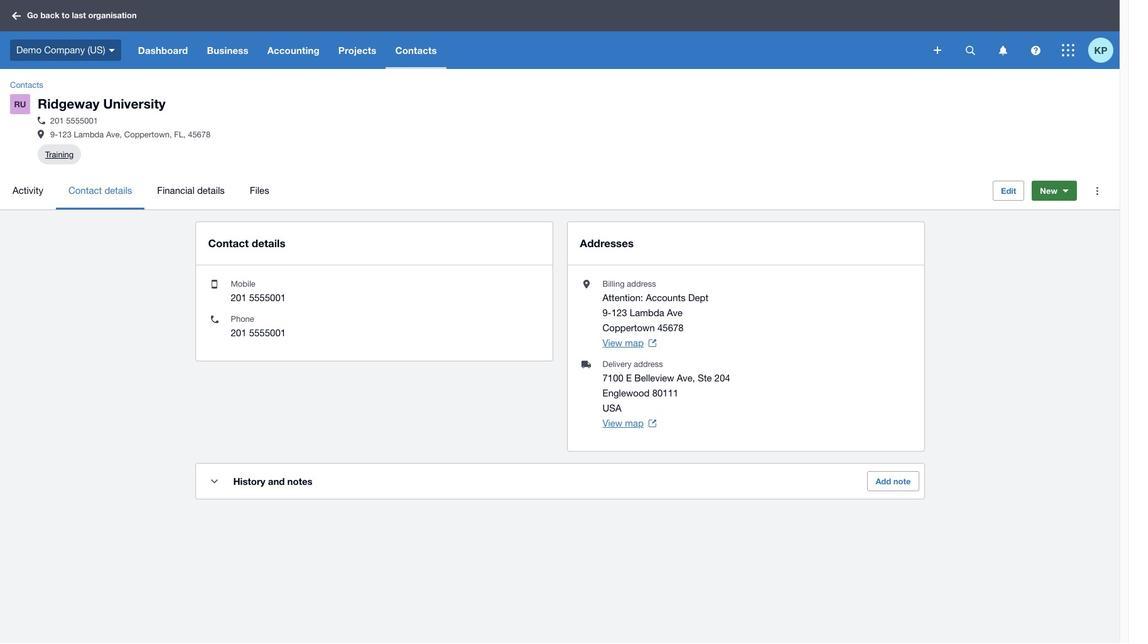 Task type: locate. For each thing, give the bounding box(es) containing it.
contacts right projects
[[395, 45, 437, 56]]

1 map from the top
[[625, 338, 644, 349]]

1 vertical spatial 5555001
[[249, 293, 286, 303]]

5555001 inside mobile 201 5555001
[[249, 293, 286, 303]]

5555001 for phone 201 5555001
[[249, 328, 286, 339]]

1 vertical spatial ave,
[[677, 373, 695, 384]]

2 view map link from the top
[[603, 417, 656, 432]]

banner
[[0, 0, 1120, 69]]

1 vertical spatial 123
[[612, 308, 627, 319]]

123 down 201 5555001
[[58, 130, 72, 140]]

contact inside button
[[68, 185, 102, 196]]

ridgeway
[[38, 96, 99, 112]]

contact details up mobile
[[208, 237, 286, 250]]

0 horizontal spatial contact
[[68, 185, 102, 196]]

details up mobile
[[252, 237, 286, 250]]

kp button
[[1089, 31, 1120, 69]]

1 vertical spatial contacts
[[10, 80, 43, 90]]

1 vertical spatial contact details
[[208, 237, 286, 250]]

1 horizontal spatial lambda
[[630, 308, 664, 319]]

accounts
[[646, 293, 686, 303]]

1 vertical spatial address
[[634, 360, 663, 369]]

9-123 lambda ave, coppertown, fl, 45678
[[50, 130, 211, 140]]

englewood
[[603, 388, 650, 399]]

address up :
[[627, 280, 656, 289]]

0 horizontal spatial details
[[105, 185, 132, 196]]

lambda down 201 5555001
[[74, 130, 104, 140]]

note
[[894, 477, 911, 487]]

address
[[627, 280, 656, 289], [634, 360, 663, 369]]

201 inside mobile 201 5555001
[[231, 293, 247, 303]]

svg image
[[12, 12, 21, 20], [934, 46, 942, 54]]

1 vertical spatial view
[[603, 418, 623, 429]]

contacts up 'ru'
[[10, 80, 43, 90]]

contact down training
[[68, 185, 102, 196]]

files
[[250, 185, 269, 196]]

201 inside phone 201 5555001
[[231, 328, 247, 339]]

mobile 201 5555001
[[231, 280, 286, 303]]

5555001
[[66, 116, 98, 126], [249, 293, 286, 303], [249, 328, 286, 339]]

add note button
[[868, 472, 919, 492]]

0 horizontal spatial contacts
[[10, 80, 43, 90]]

contact
[[68, 185, 102, 196], [208, 237, 249, 250]]

view inside delivery address 7100 e belleview ave, ste 204 englewood 80111 usa view map
[[603, 418, 623, 429]]

contact up mobile
[[208, 237, 249, 250]]

contact details inside button
[[68, 185, 132, 196]]

financial
[[157, 185, 195, 196]]

details inside the contact details button
[[105, 185, 132, 196]]

menu
[[0, 172, 983, 210]]

1 horizontal spatial svg image
[[934, 46, 942, 54]]

notes
[[287, 476, 313, 488]]

lambda
[[74, 130, 104, 140], [630, 308, 664, 319]]

5555001 inside phone 201 5555001
[[249, 328, 286, 339]]

1 horizontal spatial ave,
[[677, 373, 695, 384]]

demo company (us) button
[[0, 31, 129, 69]]

history and notes
[[233, 476, 313, 488]]

5555001 down ridgeway
[[66, 116, 98, 126]]

45678
[[188, 130, 211, 140], [658, 323, 684, 334]]

ave, left the ste
[[677, 373, 695, 384]]

0 vertical spatial contact
[[68, 185, 102, 196]]

details right "financial"
[[197, 185, 225, 196]]

details down 9-123 lambda ave, coppertown, fl, 45678
[[105, 185, 132, 196]]

1 vertical spatial svg image
[[934, 46, 942, 54]]

1 horizontal spatial 123
[[612, 308, 627, 319]]

1 vertical spatial 9-
[[603, 308, 612, 319]]

contact details down training button
[[68, 185, 132, 196]]

7100
[[603, 373, 624, 384]]

2 map from the top
[[625, 418, 644, 429]]

dept
[[688, 293, 709, 303]]

last
[[72, 10, 86, 20]]

0 horizontal spatial 45678
[[188, 130, 211, 140]]

view map link for map
[[603, 417, 656, 432]]

0 vertical spatial view
[[603, 338, 623, 349]]

0 horizontal spatial ave,
[[106, 130, 122, 140]]

1 vertical spatial view map link
[[603, 417, 656, 432]]

1 horizontal spatial contacts
[[395, 45, 437, 56]]

view
[[603, 338, 623, 349], [603, 418, 623, 429]]

map inside delivery address 7100 e belleview ave, ste 204 englewood 80111 usa view map
[[625, 418, 644, 429]]

0 horizontal spatial svg image
[[12, 12, 21, 20]]

0 vertical spatial lambda
[[74, 130, 104, 140]]

2 vertical spatial 5555001
[[249, 328, 286, 339]]

business button
[[197, 31, 258, 69]]

1 horizontal spatial details
[[197, 185, 225, 196]]

contact details
[[68, 185, 132, 196], [208, 237, 286, 250]]

view map link for view
[[603, 336, 656, 351]]

1 vertical spatial 201
[[231, 293, 247, 303]]

9- right billing address image
[[50, 130, 58, 140]]

mobile
[[231, 280, 255, 289]]

1 vertical spatial 45678
[[658, 323, 684, 334]]

1 view map link from the top
[[603, 336, 656, 351]]

projects button
[[329, 31, 386, 69]]

go back to last organisation link
[[8, 5, 144, 27]]

view map link down usa
[[603, 417, 656, 432]]

0 vertical spatial 201
[[50, 116, 64, 126]]

details
[[105, 185, 132, 196], [197, 185, 225, 196], [252, 237, 286, 250]]

view map link
[[603, 336, 656, 351], [603, 417, 656, 432]]

contact details button
[[56, 172, 145, 210]]

201 right phone number icon
[[50, 116, 64, 126]]

financial details button
[[145, 172, 237, 210]]

0 vertical spatial svg image
[[12, 12, 21, 20]]

1 horizontal spatial 9-
[[603, 308, 612, 319]]

view inside billing address attention : accounts dept 9-123 lambda ave coppertown 45678 view map
[[603, 338, 623, 349]]

address up belleview in the right bottom of the page
[[634, 360, 663, 369]]

demo company (us)
[[16, 44, 105, 55]]

0 vertical spatial 9-
[[50, 130, 58, 140]]

view up the delivery
[[603, 338, 623, 349]]

1 vertical spatial contact
[[208, 237, 249, 250]]

0 vertical spatial contact details
[[68, 185, 132, 196]]

banner containing kp
[[0, 0, 1120, 69]]

lambda down :
[[630, 308, 664, 319]]

delivery
[[603, 360, 632, 369]]

45678 down ave
[[658, 323, 684, 334]]

0 vertical spatial 123
[[58, 130, 72, 140]]

activity
[[13, 185, 43, 196]]

201 down mobile
[[231, 293, 247, 303]]

phone
[[231, 315, 254, 324]]

2 view from the top
[[603, 418, 623, 429]]

123 inside billing address attention : accounts dept 9-123 lambda ave coppertown 45678 view map
[[612, 308, 627, 319]]

5555001 down mobile
[[249, 293, 286, 303]]

address inside delivery address 7100 e belleview ave, ste 204 englewood 80111 usa view map
[[634, 360, 663, 369]]

svg image
[[1062, 44, 1075, 57], [966, 46, 975, 55], [999, 46, 1007, 55], [1031, 46, 1040, 55], [108, 49, 115, 52]]

1 vertical spatial lambda
[[630, 308, 664, 319]]

1 horizontal spatial contact
[[208, 237, 249, 250]]

ave, down ridgeway university
[[106, 130, 122, 140]]

accounting button
[[258, 31, 329, 69]]

map down the englewood
[[625, 418, 644, 429]]

phone number image
[[38, 117, 45, 124]]

9- down attention
[[603, 308, 612, 319]]

history
[[233, 476, 265, 488]]

0 vertical spatial address
[[627, 280, 656, 289]]

123 down attention
[[612, 308, 627, 319]]

and
[[268, 476, 285, 488]]

phone 201 5555001
[[231, 315, 286, 339]]

attention
[[603, 293, 641, 303]]

files button
[[237, 172, 282, 210]]

map
[[625, 338, 644, 349], [625, 418, 644, 429]]

address inside billing address attention : accounts dept 9-123 lambda ave coppertown 45678 view map
[[627, 280, 656, 289]]

billing address attention : accounts dept 9-123 lambda ave coppertown 45678 view map
[[603, 280, 709, 349]]

map inside billing address attention : accounts dept 9-123 lambda ave coppertown 45678 view map
[[625, 338, 644, 349]]

201
[[50, 116, 64, 126], [231, 293, 247, 303], [231, 328, 247, 339]]

2 horizontal spatial details
[[252, 237, 286, 250]]

0 horizontal spatial 123
[[58, 130, 72, 140]]

201 5555001
[[50, 116, 98, 126]]

map down coppertown at the bottom of the page
[[625, 338, 644, 349]]

details inside financial details button
[[197, 185, 225, 196]]

0 vertical spatial contacts
[[395, 45, 437, 56]]

contacts button
[[386, 31, 446, 69]]

201 down phone
[[231, 328, 247, 339]]

details for financial details button
[[197, 185, 225, 196]]

1 view from the top
[[603, 338, 623, 349]]

0 vertical spatial map
[[625, 338, 644, 349]]

0 vertical spatial view map link
[[603, 336, 656, 351]]

ave,
[[106, 130, 122, 140], [677, 373, 695, 384]]

view down usa
[[603, 418, 623, 429]]

contacts inside contacts popup button
[[395, 45, 437, 56]]

9-
[[50, 130, 58, 140], [603, 308, 612, 319]]

delivery address 7100 e belleview ave, ste 204 englewood 80111 usa view map
[[603, 360, 730, 429]]

45678 right fl,
[[188, 130, 211, 140]]

123
[[58, 130, 72, 140], [612, 308, 627, 319]]

5555001 down phone
[[249, 328, 286, 339]]

contacts
[[395, 45, 437, 56], [10, 80, 43, 90]]

1 horizontal spatial 45678
[[658, 323, 684, 334]]

0 horizontal spatial contact details
[[68, 185, 132, 196]]

0 horizontal spatial 9-
[[50, 130, 58, 140]]

1 vertical spatial map
[[625, 418, 644, 429]]

2 vertical spatial 201
[[231, 328, 247, 339]]

view map link down coppertown at the bottom of the page
[[603, 336, 656, 351]]

1 horizontal spatial contact details
[[208, 237, 286, 250]]

belleview
[[635, 373, 674, 384]]



Task type: describe. For each thing, give the bounding box(es) containing it.
contacts for "contacts" link
[[10, 80, 43, 90]]

80111
[[652, 388, 679, 399]]

details for the contact details button
[[105, 185, 132, 196]]

go
[[27, 10, 38, 20]]

go back to last organisation
[[27, 10, 137, 20]]

financial details
[[157, 185, 225, 196]]

9- inside billing address attention : accounts dept 9-123 lambda ave coppertown 45678 view map
[[603, 308, 612, 319]]

organisation
[[88, 10, 137, 20]]

to
[[62, 10, 70, 20]]

add
[[876, 477, 891, 487]]

address for accounts
[[627, 280, 656, 289]]

204
[[715, 373, 730, 384]]

ave, inside delivery address 7100 e belleview ave, ste 204 englewood 80111 usa view map
[[677, 373, 695, 384]]

ave
[[667, 308, 683, 319]]

:
[[641, 293, 643, 303]]

company
[[44, 44, 85, 55]]

201 for mobile 201 5555001
[[231, 293, 247, 303]]

actions menu image
[[1085, 178, 1110, 204]]

dashboard
[[138, 45, 188, 56]]

5555001 for mobile 201 5555001
[[249, 293, 286, 303]]

new
[[1040, 186, 1058, 196]]

business
[[207, 45, 248, 56]]

svg image inside go back to last organisation link
[[12, 12, 21, 20]]

usa
[[603, 403, 622, 414]]

university
[[103, 96, 166, 112]]

billing
[[603, 280, 625, 289]]

back
[[40, 10, 60, 20]]

billing address image
[[38, 130, 44, 139]]

accounting
[[267, 45, 320, 56]]

add note
[[876, 477, 911, 487]]

kp
[[1095, 44, 1108, 56]]

edit button
[[993, 181, 1025, 201]]

address for belleview
[[634, 360, 663, 369]]

201 for phone 201 5555001
[[231, 328, 247, 339]]

menu containing activity
[[0, 172, 983, 210]]

training
[[45, 150, 74, 159]]

45678 inside billing address attention : accounts dept 9-123 lambda ave coppertown 45678 view map
[[658, 323, 684, 334]]

e
[[626, 373, 632, 384]]

edit
[[1001, 186, 1016, 196]]

ridgeway university
[[38, 96, 166, 112]]

contacts link
[[5, 79, 48, 92]]

0 vertical spatial ave,
[[106, 130, 122, 140]]

svg image inside demo company (us) popup button
[[108, 49, 115, 52]]

demo
[[16, 44, 41, 55]]

0 vertical spatial 45678
[[188, 130, 211, 140]]

0 vertical spatial 5555001
[[66, 116, 98, 126]]

toggle image
[[211, 480, 218, 484]]

new button
[[1032, 181, 1077, 201]]

activity button
[[0, 172, 56, 210]]

training button
[[45, 145, 74, 165]]

coppertown,
[[124, 130, 172, 140]]

contacts for contacts popup button
[[395, 45, 437, 56]]

ru
[[14, 99, 26, 109]]

0 horizontal spatial lambda
[[74, 130, 104, 140]]

addresses
[[580, 237, 634, 250]]

fl,
[[174, 130, 186, 140]]

lambda inside billing address attention : accounts dept 9-123 lambda ave coppertown 45678 view map
[[630, 308, 664, 319]]

coppertown
[[603, 323, 655, 334]]

toggle button
[[202, 469, 227, 494]]

dashboard link
[[129, 31, 197, 69]]

ste
[[698, 373, 712, 384]]

projects
[[338, 45, 377, 56]]

(us)
[[88, 44, 105, 55]]



Task type: vqa. For each thing, say whether or not it's contained in the screenshot.
delete
no



